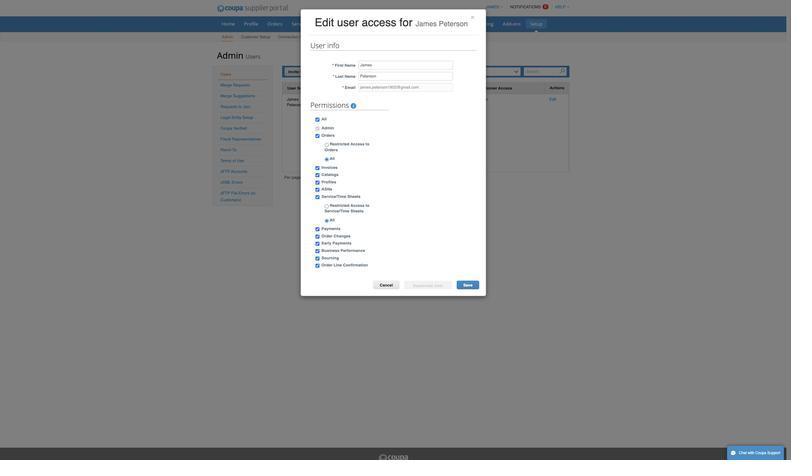 Task type: vqa. For each thing, say whether or not it's contained in the screenshot.
Current Liabilities
no



Task type: locate. For each thing, give the bounding box(es) containing it.
0 vertical spatial sourcing
[[475, 21, 494, 27]]

admin link
[[221, 33, 233, 41]]

merge for merge suggestions
[[221, 94, 232, 98]]

cxml errors
[[221, 180, 243, 185]]

catalogs link
[[385, 19, 412, 28]]

merge down merge requests
[[221, 94, 232, 98]]

0 vertical spatial access
[[498, 86, 512, 91]]

2 merge from the top
[[221, 94, 232, 98]]

coupa
[[221, 126, 232, 131], [756, 451, 766, 456]]

None checkbox
[[315, 118, 319, 122], [315, 166, 319, 170], [315, 228, 319, 232], [315, 235, 319, 239], [315, 242, 319, 246], [315, 249, 319, 253], [315, 118, 319, 122], [315, 166, 319, 170], [315, 228, 319, 232], [315, 235, 319, 239], [315, 242, 319, 246], [315, 249, 319, 253]]

0 vertical spatial service/time sheets
[[292, 21, 335, 27]]

1 vertical spatial coupa
[[756, 451, 766, 456]]

2 vertical spatial all
[[329, 218, 335, 222]]

orders inside restricted access to orders
[[325, 148, 338, 152]]

2 vertical spatial orders
[[325, 148, 338, 152]]

name right first
[[345, 63, 356, 68]]

1 horizontal spatial coupa
[[756, 451, 766, 456]]

name right last
[[345, 74, 356, 79]]

name for * first name
[[345, 63, 356, 68]]

with
[[748, 451, 754, 456]]

fiscal representatives
[[221, 137, 261, 142]]

james peterson
[[287, 97, 303, 107]]

requests down service/time sheets "link"
[[300, 35, 317, 39]]

0 vertical spatial performance
[[437, 21, 465, 27]]

access for restricted access to service/time sheets
[[351, 203, 365, 208]]

user name
[[287, 86, 308, 91]]

None radio
[[325, 158, 329, 162]]

all down restricted access to orders
[[329, 156, 335, 161]]

home
[[222, 21, 235, 27]]

sftp file errors (to customers)
[[221, 191, 255, 202]]

0 horizontal spatial permissions
[[310, 100, 351, 110]]

business performance link
[[413, 19, 469, 28]]

user right invite
[[300, 70, 309, 74]]

access inside button
[[498, 86, 512, 91]]

0 vertical spatial order
[[322, 234, 333, 239]]

1 vertical spatial service/time sheets
[[322, 194, 361, 199]]

catalogs right invoices link
[[389, 21, 408, 27]]

restricted inside restricted access to orders
[[330, 142, 349, 147]]

business performance
[[417, 21, 465, 27], [322, 248, 365, 253]]

asn
[[344, 21, 353, 27]]

first
[[335, 63, 343, 68]]

status button
[[386, 85, 398, 91]]

peterson inside edit user access for james peterson
[[439, 20, 468, 28]]

×
[[471, 13, 475, 21]]

requests to join link
[[221, 104, 250, 109]]

profile link
[[240, 19, 262, 28]]

coupa inside button
[[756, 451, 766, 456]]

to inside restricted access to service/time sheets
[[366, 203, 369, 208]]

service/time sheets up connection requests
[[292, 21, 335, 27]]

save
[[463, 283, 473, 288]]

per
[[284, 175, 291, 180]]

invite user link
[[284, 67, 313, 76]]

business inside business performance link
[[417, 21, 436, 27]]

1 vertical spatial sftp
[[221, 191, 230, 196]]

2 sftp from the top
[[221, 191, 230, 196]]

requests up legal
[[221, 104, 237, 109]]

2 vertical spatial access
[[351, 203, 365, 208]]

invoices right asn link
[[363, 21, 380, 27]]

name inside button
[[297, 86, 308, 91]]

10 button
[[309, 175, 317, 181]]

order
[[322, 234, 333, 239], [322, 263, 333, 268]]

2 restricted from the top
[[330, 203, 349, 208]]

0 vertical spatial service/time
[[292, 21, 319, 27]]

1 horizontal spatial catalogs
[[389, 21, 408, 27]]

2 vertical spatial user
[[287, 86, 296, 91]]

setup right ons
[[530, 21, 543, 27]]

2 vertical spatial setup
[[243, 115, 253, 120]]

(to
[[251, 191, 255, 196]]

2 horizontal spatial setup
[[530, 21, 543, 27]]

sftp inside 'sftp file errors (to customers)'
[[221, 191, 230, 196]]

user inside button
[[287, 86, 296, 91]]

invoices up '15'
[[322, 165, 338, 170]]

cancel button
[[373, 281, 399, 289]]

* for * first name
[[332, 63, 334, 68]]

cxml
[[221, 180, 231, 185]]

0 vertical spatial name
[[345, 63, 356, 68]]

access inside restricted access to service/time sheets
[[351, 203, 365, 208]]

|
[[317, 176, 318, 180]]

restricted inside restricted access to service/time sheets
[[330, 203, 349, 208]]

service/time sheets up restricted access to service/time sheets
[[322, 194, 361, 199]]

sftp up customers)
[[221, 191, 230, 196]]

payments
[[322, 227, 341, 231], [333, 241, 352, 246]]

order left "line"
[[322, 263, 333, 268]]

sourcing right ×
[[475, 21, 494, 27]]

sheets up restricted access to service/time sheets
[[347, 194, 361, 199]]

2 vertical spatial requests
[[221, 104, 237, 109]]

business right "for"
[[417, 21, 436, 27]]

0 horizontal spatial edit
[[315, 16, 334, 29]]

james
[[416, 20, 437, 28], [287, 97, 299, 102]]

to inside restricted access to orders
[[366, 142, 369, 147]]

of
[[233, 159, 236, 163]]

remit-
[[221, 148, 232, 152]]

None radio
[[325, 143, 329, 147], [325, 204, 329, 209], [325, 219, 329, 223], [325, 143, 329, 147], [325, 204, 329, 209], [325, 219, 329, 223]]

name
[[345, 63, 356, 68], [345, 74, 356, 79], [297, 86, 308, 91]]

service/time
[[292, 21, 319, 27], [322, 194, 346, 199], [325, 209, 349, 214]]

all
[[322, 117, 327, 122], [329, 156, 335, 161], [329, 218, 335, 222]]

1 vertical spatial sheets
[[347, 194, 361, 199]]

admin down admin link at top left
[[217, 49, 243, 61]]

requests for merge requests
[[233, 83, 250, 87]]

0 vertical spatial user
[[310, 41, 326, 51]]

admin down home
[[222, 35, 233, 39]]

james.peterson1902@gmail.com
[[318, 97, 377, 102]]

sheets left user
[[321, 21, 335, 27]]

0 vertical spatial customer
[[241, 35, 259, 39]]

0 vertical spatial errors
[[232, 180, 243, 185]]

None checkbox
[[315, 127, 319, 131], [315, 134, 319, 138], [315, 173, 319, 178], [315, 181, 319, 185], [315, 188, 319, 192], [315, 195, 319, 199], [315, 257, 319, 261], [315, 264, 319, 268], [315, 127, 319, 131], [315, 134, 319, 138], [315, 173, 319, 178], [315, 181, 319, 185], [315, 188, 319, 192], [315, 195, 319, 199], [315, 257, 319, 261], [315, 264, 319, 268]]

0 vertical spatial peterson
[[439, 20, 468, 28]]

all for restricted access to service/time sheets
[[329, 218, 335, 222]]

0 horizontal spatial user
[[287, 86, 296, 91]]

1 vertical spatial performance
[[341, 248, 365, 253]]

add-ons link
[[499, 19, 525, 28]]

1 merge from the top
[[221, 83, 232, 87]]

payments up "order changes"
[[322, 227, 341, 231]]

1 horizontal spatial invoices
[[363, 21, 380, 27]]

permissions right status at the top of the page
[[411, 86, 435, 91]]

add-ons
[[503, 21, 521, 27]]

permissions down * email
[[310, 100, 351, 110]]

to for restricted access to service/time sheets
[[366, 203, 369, 208]]

* left last
[[333, 74, 334, 79]]

1 vertical spatial merge
[[221, 94, 232, 98]]

peterson
[[439, 20, 468, 28], [287, 103, 303, 107]]

1 vertical spatial orders
[[322, 133, 335, 138]]

use
[[237, 159, 244, 163]]

1 horizontal spatial customer
[[479, 86, 497, 91]]

connection
[[278, 35, 298, 39]]

orders link
[[263, 19, 286, 28]]

0 vertical spatial business
[[417, 21, 436, 27]]

home link
[[218, 19, 239, 28]]

errors left (to
[[239, 191, 250, 196]]

restricted
[[330, 142, 349, 147], [330, 203, 349, 208]]

1 vertical spatial restricted
[[330, 203, 349, 208]]

0 vertical spatial sheets
[[321, 21, 335, 27]]

0 vertical spatial sftp
[[221, 169, 230, 174]]

0 vertical spatial james
[[416, 20, 437, 28]]

2 vertical spatial *
[[342, 85, 344, 90]]

1 vertical spatial all
[[329, 156, 335, 161]]

peterson down the user name button
[[287, 103, 303, 107]]

sourcing up "line"
[[322, 256, 339, 260]]

1 vertical spatial errors
[[239, 191, 250, 196]]

users up merge requests
[[221, 72, 231, 77]]

1 horizontal spatial edit
[[549, 97, 556, 102]]

peterson left ×
[[439, 20, 468, 28]]

sftp for sftp accounts
[[221, 169, 230, 174]]

1 vertical spatial edit
[[549, 97, 556, 102]]

0 vertical spatial *
[[332, 63, 334, 68]]

business down early at the left bottom
[[322, 248, 339, 253]]

2 vertical spatial sheets
[[351, 209, 364, 214]]

permissions button
[[411, 85, 435, 91]]

user left info
[[310, 41, 326, 51]]

0 vertical spatial business performance
[[417, 21, 465, 27]]

1 vertical spatial user
[[300, 70, 309, 74]]

Search text field
[[524, 67, 567, 76]]

1 vertical spatial users
[[221, 72, 231, 77]]

0 vertical spatial requests
[[300, 35, 317, 39]]

merge suggestions link
[[221, 94, 255, 98]]

0 horizontal spatial performance
[[341, 248, 365, 253]]

errors
[[232, 180, 243, 185], [239, 191, 250, 196]]

admin users
[[217, 49, 261, 61]]

1 vertical spatial setup
[[260, 35, 270, 39]]

user up james peterson
[[287, 86, 296, 91]]

1 horizontal spatial peterson
[[439, 20, 468, 28]]

1 vertical spatial peterson
[[287, 103, 303, 107]]

* left email
[[342, 85, 344, 90]]

requests up suggestions
[[233, 83, 250, 87]]

0 horizontal spatial business performance
[[322, 248, 365, 253]]

2 horizontal spatial user
[[310, 41, 326, 51]]

2 vertical spatial name
[[297, 86, 308, 91]]

merge down users link
[[221, 83, 232, 87]]

1 vertical spatial order
[[322, 263, 333, 268]]

cancel
[[380, 283, 393, 288]]

ons
[[513, 21, 521, 27]]

1 sftp from the top
[[221, 169, 230, 174]]

name up james peterson
[[297, 86, 308, 91]]

2 vertical spatial to
[[366, 203, 369, 208]]

1 order from the top
[[322, 234, 333, 239]]

info image
[[351, 103, 356, 109]]

0 vertical spatial edit
[[315, 16, 334, 29]]

catalogs up profiles
[[322, 173, 339, 177]]

customer up none at the top of page
[[479, 86, 497, 91]]

order up early at the left bottom
[[322, 234, 333, 239]]

0 vertical spatial invoices
[[363, 21, 380, 27]]

errors down accounts
[[232, 180, 243, 185]]

15
[[320, 176, 324, 180]]

0 vertical spatial permissions
[[411, 86, 435, 91]]

customer
[[241, 35, 259, 39], [479, 86, 497, 91]]

setup down orders link
[[260, 35, 270, 39]]

0 horizontal spatial james
[[287, 97, 299, 102]]

1 vertical spatial james
[[287, 97, 299, 102]]

representatives
[[232, 137, 261, 142]]

customer down "profile"
[[241, 35, 259, 39]]

0 vertical spatial orders
[[267, 21, 282, 27]]

1 vertical spatial sourcing
[[322, 256, 339, 260]]

sheets up changes
[[351, 209, 364, 214]]

sftp up 'cxml'
[[221, 169, 230, 174]]

1 restricted from the top
[[330, 142, 349, 147]]

admin up restricted access to orders
[[322, 126, 334, 130]]

chat
[[739, 451, 747, 456]]

access
[[498, 86, 512, 91], [351, 142, 365, 147], [351, 203, 365, 208]]

performance up confirmation
[[341, 248, 365, 253]]

1 horizontal spatial performance
[[437, 21, 465, 27]]

1 horizontal spatial setup
[[260, 35, 270, 39]]

None text field
[[358, 61, 453, 70], [358, 72, 453, 81], [358, 61, 453, 70], [358, 72, 453, 81]]

coupa supplier portal image
[[212, 1, 292, 16], [378, 454, 409, 460]]

0 vertical spatial users
[[246, 53, 261, 60]]

coupa right the with
[[756, 451, 766, 456]]

setup inside "link"
[[530, 21, 543, 27]]

0 vertical spatial setup
[[530, 21, 543, 27]]

2 order from the top
[[322, 263, 333, 268]]

edit up user info
[[315, 16, 334, 29]]

0 horizontal spatial coupa supplier portal image
[[212, 1, 292, 16]]

user
[[310, 41, 326, 51], [300, 70, 309, 74], [287, 86, 296, 91]]

customer setup link
[[241, 33, 270, 41]]

last
[[335, 74, 344, 79]]

0 horizontal spatial coupa
[[221, 126, 232, 131]]

1 vertical spatial *
[[333, 74, 334, 79]]

1 horizontal spatial users
[[246, 53, 261, 60]]

payments down changes
[[333, 241, 352, 246]]

0 horizontal spatial catalogs
[[322, 173, 339, 177]]

coupa up the fiscal
[[221, 126, 232, 131]]

james right "for"
[[416, 20, 437, 28]]

0 horizontal spatial sourcing
[[322, 256, 339, 260]]

1 vertical spatial invoices
[[322, 165, 338, 170]]

1 horizontal spatial james
[[416, 20, 437, 28]]

2 vertical spatial service/time
[[325, 209, 349, 214]]

all down james.peterson1902@gmail.com link
[[322, 117, 327, 122]]

user name button
[[287, 85, 308, 91]]

0 horizontal spatial business
[[322, 248, 339, 253]]

orders up '15' button
[[325, 148, 338, 152]]

legal entity setup
[[221, 115, 253, 120]]

edit link
[[549, 97, 556, 102]]

sourcing
[[475, 21, 494, 27], [322, 256, 339, 260]]

0 horizontal spatial customer
[[241, 35, 259, 39]]

search image
[[559, 69, 565, 74]]

entity
[[231, 115, 242, 120]]

verified
[[233, 126, 247, 131]]

* left first
[[332, 63, 334, 68]]

orders
[[267, 21, 282, 27], [322, 133, 335, 138], [325, 148, 338, 152]]

1 horizontal spatial sourcing
[[475, 21, 494, 27]]

requests to join
[[221, 104, 250, 109]]

service/time sheets inside "link"
[[292, 21, 335, 27]]

1 vertical spatial name
[[345, 74, 356, 79]]

2 vertical spatial admin
[[322, 126, 334, 130]]

navigation
[[284, 175, 326, 182]]

all up "order changes"
[[329, 218, 335, 222]]

0 vertical spatial coupa supplier portal image
[[212, 1, 292, 16]]

james down the user name button
[[287, 97, 299, 102]]

setup
[[530, 21, 543, 27], [260, 35, 270, 39], [243, 115, 253, 120]]

changes
[[334, 234, 351, 239]]

orders up restricted access to orders
[[322, 133, 335, 138]]

* last name
[[333, 74, 356, 79]]

service/time inside "link"
[[292, 21, 319, 27]]

requests
[[300, 35, 317, 39], [233, 83, 250, 87], [221, 104, 237, 109]]

user
[[337, 16, 359, 29]]

1 horizontal spatial business performance
[[417, 21, 465, 27]]

restricted for service/time
[[330, 203, 349, 208]]

1 horizontal spatial business
[[417, 21, 436, 27]]

users down customer setup link
[[246, 53, 261, 60]]

sftp
[[221, 169, 230, 174], [221, 191, 230, 196]]

performance left × button
[[437, 21, 465, 27]]

1 horizontal spatial user
[[300, 70, 309, 74]]

setup down join
[[243, 115, 253, 120]]

None text field
[[358, 83, 453, 92]]

requests for connection requests
[[300, 35, 317, 39]]

*
[[332, 63, 334, 68], [333, 74, 334, 79], [342, 85, 344, 90]]

service/time sheets link
[[288, 19, 339, 28]]

customer setup
[[241, 35, 270, 39]]

sheets inside restricted access to service/time sheets
[[351, 209, 364, 214]]

customer inside button
[[479, 86, 497, 91]]

* first name
[[332, 63, 356, 68]]

order line confirmation
[[322, 263, 368, 268]]

connection requests link
[[278, 33, 317, 41]]

0 vertical spatial catalogs
[[389, 21, 408, 27]]

edit down search 'text field'
[[549, 97, 556, 102]]

access inside restricted access to orders
[[351, 142, 365, 147]]

orders up connection
[[267, 21, 282, 27]]



Task type: describe. For each thing, give the bounding box(es) containing it.
user for user name
[[287, 86, 296, 91]]

customer for customer access
[[479, 86, 497, 91]]

invite
[[288, 70, 299, 74]]

0 vertical spatial admin
[[222, 35, 233, 39]]

1 vertical spatial admin
[[217, 49, 243, 61]]

sftp for sftp file errors (to customers)
[[221, 191, 230, 196]]

fiscal
[[221, 137, 231, 142]]

terms of use link
[[221, 159, 244, 163]]

profiles
[[322, 180, 336, 184]]

service/time inside restricted access to service/time sheets
[[325, 209, 349, 214]]

asns
[[322, 187, 332, 192]]

remit-to
[[221, 148, 237, 152]]

merge requests
[[221, 83, 250, 87]]

confirmation
[[343, 263, 368, 268]]

none
[[478, 97, 488, 102]]

james.peterson1902@gmail.com link
[[318, 97, 377, 102]]

coupa verified link
[[221, 126, 247, 131]]

edit for edit
[[549, 97, 556, 102]]

0 horizontal spatial setup
[[243, 115, 253, 120]]

for
[[400, 16, 413, 29]]

chat with coupa support
[[739, 451, 780, 456]]

0 vertical spatial to
[[239, 104, 242, 109]]

merge for merge requests
[[221, 83, 232, 87]]

errors inside 'sftp file errors (to customers)'
[[239, 191, 250, 196]]

users link
[[221, 72, 231, 77]]

remit-to link
[[221, 148, 237, 152]]

line
[[334, 263, 342, 268]]

navigation containing per page
[[284, 175, 326, 182]]

per page
[[284, 175, 301, 180]]

restricted access to orders
[[325, 142, 369, 152]]

sftp accounts link
[[221, 169, 247, 174]]

0 horizontal spatial invoices
[[322, 165, 338, 170]]

0 horizontal spatial users
[[221, 72, 231, 77]]

james inside edit user access for james peterson
[[416, 20, 437, 28]]

0 horizontal spatial peterson
[[287, 103, 303, 107]]

1 vertical spatial business
[[322, 248, 339, 253]]

users inside admin users
[[246, 53, 261, 60]]

1 vertical spatial service/time
[[322, 194, 346, 199]]

1 vertical spatial coupa supplier portal image
[[378, 454, 409, 460]]

sftp file errors (to customers) link
[[221, 191, 255, 202]]

sftp accounts
[[221, 169, 247, 174]]

10
[[311, 176, 315, 180]]

1 vertical spatial business performance
[[322, 248, 365, 253]]

user for user info
[[310, 41, 326, 51]]

restricted access to service/time sheets
[[325, 203, 369, 214]]

status
[[386, 86, 398, 91]]

accounts
[[231, 169, 247, 174]]

0 vertical spatial all
[[322, 117, 327, 122]]

0 vertical spatial coupa
[[221, 126, 232, 131]]

access
[[362, 16, 396, 29]]

restricted for orders
[[330, 142, 349, 147]]

asn link
[[340, 19, 357, 28]]

0 vertical spatial payments
[[322, 227, 341, 231]]

order for order changes
[[322, 234, 333, 239]]

1 vertical spatial payments
[[333, 241, 352, 246]]

customer access button
[[479, 85, 512, 91]]

chat with coupa support button
[[727, 446, 784, 460]]

merge suggestions
[[221, 94, 255, 98]]

early payments
[[322, 241, 352, 246]]

info
[[327, 41, 339, 51]]

× button
[[471, 13, 475, 21]]

join
[[243, 104, 250, 109]]

save button
[[457, 281, 479, 289]]

early
[[322, 241, 331, 246]]

10 | 15
[[311, 176, 324, 180]]

name for * last name
[[345, 74, 356, 79]]

legal
[[221, 115, 230, 120]]

15 button
[[318, 175, 326, 181]]

james inside james peterson
[[287, 97, 299, 102]]

merge requests link
[[221, 83, 250, 87]]

all for restricted access to orders
[[329, 156, 335, 161]]

to
[[232, 148, 237, 152]]

customers)
[[221, 198, 241, 202]]

file
[[231, 191, 238, 196]]

page
[[292, 175, 301, 180]]

order changes
[[322, 234, 351, 239]]

terms of use
[[221, 159, 244, 163]]

* for * email
[[342, 85, 344, 90]]

to for restricted access to orders
[[366, 142, 369, 147]]

access for customer access
[[498, 86, 512, 91]]

legal entity setup link
[[221, 115, 253, 120]]

support
[[767, 451, 780, 456]]

setup link
[[526, 19, 547, 28]]

coupa verified
[[221, 126, 247, 131]]

fiscal representatives link
[[221, 137, 261, 142]]

invite user
[[288, 70, 309, 74]]

connection requests
[[278, 35, 317, 39]]

access for restricted access to orders
[[351, 142, 365, 147]]

customer access
[[479, 86, 512, 91]]

order for order line confirmation
[[322, 263, 333, 268]]

customer for customer setup
[[241, 35, 259, 39]]

edit for edit user access for james peterson
[[315, 16, 334, 29]]

* for * last name
[[333, 74, 334, 79]]

profile
[[244, 21, 258, 27]]

sourcing link
[[471, 19, 498, 28]]

sheets inside service/time sheets "link"
[[321, 21, 335, 27]]

invoices link
[[359, 19, 384, 28]]

cxml errors link
[[221, 180, 243, 185]]



